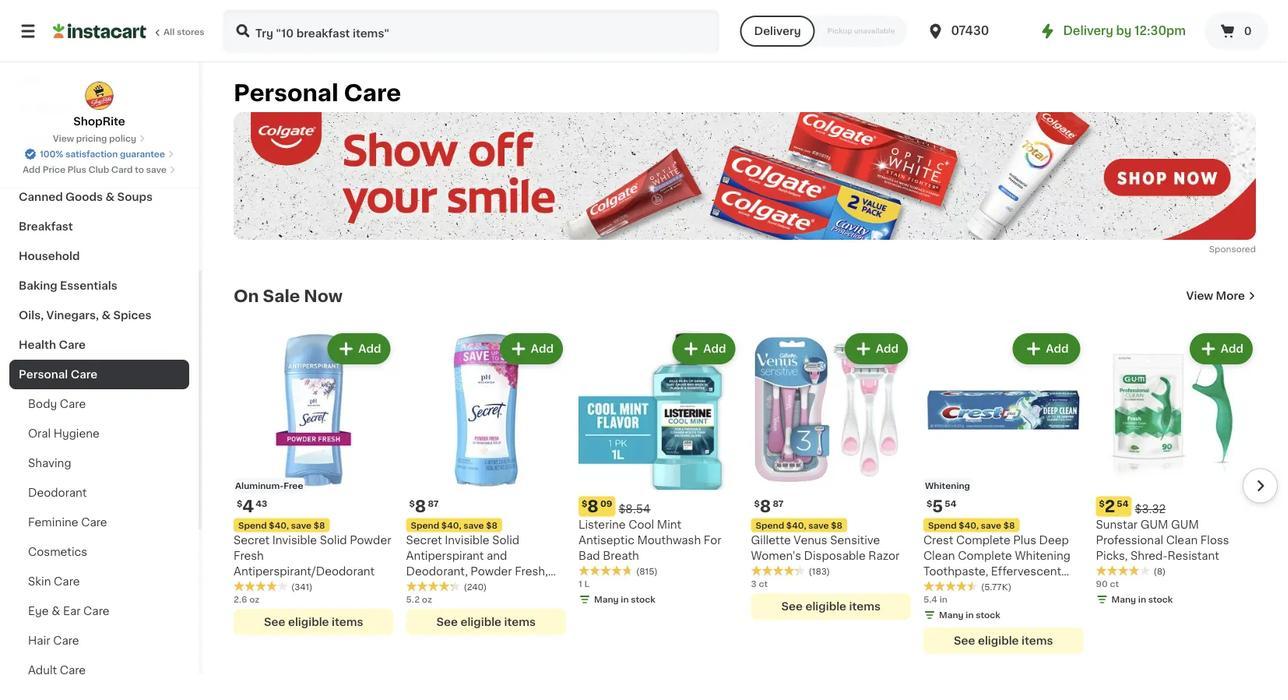 Task type: locate. For each thing, give the bounding box(es) containing it.
54 right 5
[[945, 499, 957, 508]]

eligible for antiperspirant/deodorant
[[288, 617, 329, 628]]

gum down $2.54 original price: $3.32 "element"
[[1171, 519, 1199, 530]]

cosmetics
[[28, 547, 87, 558]]

$40, up the crest complete plus deep clean complete whitening toothpaste, effervescent mint
[[959, 521, 979, 530]]

0 horizontal spatial delivery
[[754, 26, 801, 37]]

secret invisible solid powder fresh antiperspirant/deodorant
[[234, 535, 391, 577]]

professional
[[1096, 535, 1164, 546]]

0 horizontal spatial personal care
[[19, 369, 97, 380]]

0 vertical spatial clean
[[1166, 535, 1198, 546]]

0 vertical spatial personal care
[[234, 82, 401, 104]]

1 vertical spatial personal care
[[19, 369, 97, 380]]

see eligible items for complete
[[954, 636, 1053, 647]]

see eligible items button down (183)
[[751, 594, 911, 620]]

1 horizontal spatial 8
[[587, 499, 599, 515]]

gillette
[[751, 535, 791, 546]]

1 horizontal spatial view
[[1187, 291, 1214, 301]]

powder up antiperspirant/deodorant
[[350, 535, 391, 546]]

1 $ from the left
[[237, 499, 242, 508]]

powder down and
[[471, 566, 512, 577]]

2 $40, from the left
[[441, 521, 461, 530]]

0 horizontal spatial personal
[[19, 369, 68, 380]]

fresh
[[234, 550, 264, 561]]

spend $40, save $8 up venus
[[756, 521, 843, 530]]

care inside 'link'
[[53, 636, 79, 646]]

2 horizontal spatial stock
[[1149, 595, 1173, 604]]

1 horizontal spatial personal care
[[234, 82, 401, 104]]

delivery inside delivery button
[[754, 26, 801, 37]]

54 right 2
[[1117, 499, 1129, 508]]

deodorant,
[[406, 566, 468, 577]]

4 add button from the left
[[846, 335, 907, 363]]

eligible down "(341)"
[[288, 617, 329, 628]]

$ left '43'
[[237, 499, 242, 508]]

2 invisible from the left
[[445, 535, 490, 546]]

2.6
[[234, 595, 247, 604]]

add for add button corresponding to secret invisible solid powder fresh antiperspirant/deodorant
[[358, 344, 381, 354]]

87 up gillette on the bottom of the page
[[773, 499, 784, 508]]

goods for dry
[[42, 132, 79, 143]]

$ 8 87 up antiperspirant
[[409, 499, 439, 515]]

$8 up the crest complete plus deep clean complete whitening toothpaste, effervescent mint
[[1004, 521, 1015, 530]]

0 horizontal spatial gum
[[1141, 519, 1169, 530]]

plus inside the crest complete plus deep clean complete whitening toothpaste, effervescent mint
[[1013, 535, 1037, 546]]

$8
[[314, 521, 325, 530], [486, 521, 498, 530], [831, 521, 843, 530], [1004, 521, 1015, 530]]

spend up crest
[[928, 521, 957, 530]]

ear
[[63, 606, 81, 617]]

1 horizontal spatial delivery
[[1063, 25, 1114, 37]]

product group
[[234, 330, 394, 636], [406, 330, 566, 636], [579, 330, 739, 609], [751, 330, 911, 620], [924, 330, 1084, 654], [1096, 330, 1256, 609]]

items down effervescent
[[1022, 636, 1053, 647]]

add button for crest complete plus deep clean complete whitening toothpaste, effervescent mint
[[1018, 335, 1079, 363]]

save for crest complete plus deep clean complete whitening toothpaste, effervescent mint
[[981, 521, 1002, 530]]

5 add button from the left
[[1018, 335, 1079, 363]]

eligible down the (5.77k)
[[978, 636, 1019, 647]]

save
[[146, 165, 167, 174], [291, 521, 312, 530], [464, 521, 484, 530], [809, 521, 829, 530], [981, 521, 1002, 530]]

many in stock
[[594, 595, 656, 604], [1112, 595, 1173, 604], [939, 611, 1001, 620]]

mint up the 5.4 in on the right
[[924, 581, 948, 592]]

1 horizontal spatial 54
[[1117, 499, 1129, 508]]

0 horizontal spatial solid
[[320, 535, 347, 546]]

$8.09 original price: $8.54 element
[[579, 497, 739, 517]]

2 8 from the left
[[587, 499, 599, 515]]

secret inside secret invisible solid antiperspirant and deodorant, powder fresh, twin pack
[[406, 535, 442, 546]]

in for 2
[[1139, 595, 1146, 604]]

2 54 from the left
[[1117, 499, 1129, 508]]

care for health care link
[[59, 340, 86, 350]]

eligible
[[806, 601, 847, 612], [288, 617, 329, 628], [461, 617, 502, 628], [978, 636, 1019, 647]]

stock down (815)
[[631, 595, 656, 604]]

invisible up antiperspirant
[[445, 535, 490, 546]]

$ inside the $ 4 43
[[237, 499, 242, 508]]

bakery
[[19, 44, 58, 55]]

spend for secret invisible solid antiperspirant and deodorant, powder fresh, twin pack
[[411, 521, 439, 530]]

mint up mouthwash at bottom
[[657, 519, 682, 530]]

deli link
[[9, 64, 189, 93]]

$ 8 87 for secret invisible solid antiperspirant and deodorant, powder fresh, twin pack
[[409, 499, 439, 515]]

in down the shred-
[[1139, 595, 1146, 604]]

1 add button from the left
[[329, 335, 389, 363]]

goods up 100%
[[42, 132, 79, 143]]

8 inside $ 8 09 $8.54 listerine cool mint antiseptic mouthwash for bad breath
[[587, 499, 599, 515]]

0 horizontal spatial oz
[[249, 595, 260, 604]]

$ left 09
[[582, 499, 587, 508]]

$8.54
[[619, 504, 651, 515]]

spend $40, save $8
[[238, 521, 325, 530], [411, 521, 498, 530], [756, 521, 843, 530], [928, 521, 1015, 530]]

2 $ 8 87 from the left
[[754, 499, 784, 515]]

1 horizontal spatial whitening
[[1015, 550, 1071, 561]]

see eligible items down (240)
[[437, 617, 536, 628]]

$40, for fresh
[[269, 521, 289, 530]]

0 vertical spatial whitening
[[925, 481, 970, 490]]

gillette venus sensitive women's disposable razor
[[751, 535, 900, 561]]

see eligible items button down the (5.77k)
[[924, 628, 1084, 654]]

save up the secret invisible solid powder fresh antiperspirant/deodorant
[[291, 521, 312, 530]]

0 vertical spatial view
[[53, 134, 74, 143]]

view left more
[[1187, 291, 1214, 301]]

1 $8 from the left
[[314, 521, 325, 530]]

0 vertical spatial goods
[[42, 132, 79, 143]]

oz for 8
[[422, 595, 432, 604]]

see eligible items button down "(341)"
[[234, 609, 394, 636]]

shred-
[[1131, 550, 1168, 561]]

picks,
[[1096, 550, 1128, 561]]

many for 2
[[1112, 595, 1136, 604]]

crest
[[924, 535, 954, 546]]

stock for 2
[[1149, 595, 1173, 604]]

2 spend from the left
[[411, 521, 439, 530]]

1 solid from the left
[[320, 535, 347, 546]]

1 horizontal spatial invisible
[[445, 535, 490, 546]]

goods
[[42, 132, 79, 143], [66, 192, 103, 202]]

1 spend $40, save $8 from the left
[[238, 521, 325, 530]]

many in stock down the (8)
[[1112, 595, 1173, 604]]

dry goods & pasta
[[19, 132, 125, 143]]

(5.77k)
[[981, 583, 1012, 592]]

see eligible items down "(341)"
[[264, 617, 363, 628]]

1 horizontal spatial secret
[[406, 535, 442, 546]]

see for secret invisible solid antiperspirant and deodorant, powder fresh, twin pack
[[437, 617, 458, 628]]

whitening down deep
[[1015, 550, 1071, 561]]

$40, up antiperspirant
[[441, 521, 461, 530]]

personal care
[[234, 82, 401, 104], [19, 369, 97, 380]]

razor
[[869, 550, 900, 561]]

product group containing 2
[[1096, 330, 1256, 609]]

1 l
[[579, 580, 590, 588]]

household
[[19, 251, 80, 262]]

save for gillette venus sensitive women's disposable razor
[[809, 521, 829, 530]]

powder inside the secret invisible solid powder fresh antiperspirant/deodorant
[[350, 535, 391, 546]]

2 horizontal spatial many
[[1112, 595, 1136, 604]]

many down breath
[[594, 595, 619, 604]]

see eligible items button for complete
[[924, 628, 1084, 654]]

2 $8 from the left
[[486, 521, 498, 530]]

clean inside the crest complete plus deep clean complete whitening toothpaste, effervescent mint
[[924, 550, 955, 561]]

view for view more
[[1187, 291, 1214, 301]]

1 $ 8 87 from the left
[[409, 499, 439, 515]]

1 horizontal spatial many in stock
[[939, 611, 1001, 620]]

1 horizontal spatial solid
[[492, 535, 520, 546]]

mint inside the crest complete plus deep clean complete whitening toothpaste, effervescent mint
[[924, 581, 948, 592]]

1 horizontal spatial personal
[[234, 82, 339, 104]]

0 horizontal spatial 87
[[428, 499, 439, 508]]

bad
[[579, 550, 600, 561]]

2 solid from the left
[[492, 535, 520, 546]]

$ inside $ 8 09 $8.54 listerine cool mint antiseptic mouthwash for bad breath
[[582, 499, 587, 508]]

many for 8
[[594, 595, 619, 604]]

oils, vinegars, & spices link
[[9, 301, 189, 330]]

3 $ from the left
[[582, 499, 587, 508]]

& for spices
[[102, 310, 111, 321]]

$ inside $ 5 54
[[927, 499, 932, 508]]

many in stock down (815)
[[594, 595, 656, 604]]

breakfast
[[19, 221, 73, 232]]

baking essentials
[[19, 280, 117, 291]]

1 vertical spatial whitening
[[1015, 550, 1071, 561]]

87
[[428, 499, 439, 508], [773, 499, 784, 508]]

health
[[19, 340, 56, 350]]

1 horizontal spatial oz
[[422, 595, 432, 604]]

spend up gillette on the bottom of the page
[[756, 521, 784, 530]]

1 8 from the left
[[415, 499, 426, 515]]

spend down the $ 4 43
[[238, 521, 267, 530]]

4
[[242, 499, 254, 515]]

secret up 'fresh'
[[234, 535, 270, 546]]

1 horizontal spatial plus
[[1013, 535, 1037, 546]]

save up the crest complete plus deep clean complete whitening toothpaste, effervescent mint
[[981, 521, 1002, 530]]

stock
[[631, 595, 656, 604], [1149, 595, 1173, 604], [976, 611, 1001, 620]]

secret up antiperspirant
[[406, 535, 442, 546]]

$8 up and
[[486, 521, 498, 530]]

0 horizontal spatial mint
[[657, 519, 682, 530]]

spend $40, save $8 for fresh
[[238, 521, 325, 530]]

8 up gillette on the bottom of the page
[[760, 499, 771, 515]]

health care link
[[9, 330, 189, 360]]

care for body care link
[[60, 399, 86, 410]]

view more
[[1187, 291, 1245, 301]]

0 horizontal spatial invisible
[[272, 535, 317, 546]]

all stores
[[164, 28, 205, 36]]

2 horizontal spatial 8
[[760, 499, 771, 515]]

plus left deep
[[1013, 535, 1037, 546]]

$8 for women's
[[831, 521, 843, 530]]

items down fresh,
[[504, 617, 536, 628]]

see eligible items button down (240)
[[406, 609, 566, 636]]

add for add button associated with secret invisible solid antiperspirant and deodorant, powder fresh, twin pack
[[531, 344, 554, 354]]

in down breath
[[621, 595, 629, 604]]

6 $ from the left
[[1099, 499, 1105, 508]]

0 horizontal spatial $ 8 87
[[409, 499, 439, 515]]

solid inside the secret invisible solid powder fresh antiperspirant/deodorant
[[320, 535, 347, 546]]

None search field
[[223, 9, 720, 53]]

0 horizontal spatial ct
[[759, 580, 768, 588]]

$ for secret invisible solid powder fresh antiperspirant/deodorant
[[237, 499, 242, 508]]

0 horizontal spatial 54
[[945, 499, 957, 508]]

1 vertical spatial plus
[[1013, 535, 1037, 546]]

oz right '2.6'
[[249, 595, 260, 604]]

$8 up the secret invisible solid powder fresh antiperspirant/deodorant
[[314, 521, 325, 530]]

0 vertical spatial mint
[[657, 519, 682, 530]]

8 left 09
[[587, 499, 599, 515]]

1 vertical spatial powder
[[471, 566, 512, 577]]

eligible down (183)
[[806, 601, 847, 612]]

clean up resistant
[[1166, 535, 1198, 546]]

solid for 4
[[320, 535, 347, 546]]

1 horizontal spatial ct
[[1110, 580, 1119, 588]]

5 product group from the left
[[924, 330, 1084, 654]]

clean inside $ 2 54 $3.32 sunstar gum gum professional clean floss picks, shred-resistant
[[1166, 535, 1198, 546]]

1 vertical spatial goods
[[66, 192, 103, 202]]

4 spend from the left
[[928, 521, 957, 530]]

save up secret invisible solid antiperspirant and deodorant, powder fresh, twin pack
[[464, 521, 484, 530]]

solid up antiperspirant/deodorant
[[320, 535, 347, 546]]

breakfast link
[[9, 212, 189, 241]]

2 oz from the left
[[422, 595, 432, 604]]

prepared
[[19, 103, 70, 114]]

stock down the (5.77k)
[[976, 611, 1001, 620]]

fresh,
[[515, 566, 548, 577]]

personal
[[234, 82, 339, 104], [19, 369, 68, 380]]

instacart logo image
[[53, 22, 146, 40]]

1 horizontal spatial 87
[[773, 499, 784, 508]]

secret inside the secret invisible solid powder fresh antiperspirant/deodorant
[[234, 535, 270, 546]]

powder inside secret invisible solid antiperspirant and deodorant, powder fresh, twin pack
[[471, 566, 512, 577]]

gum down $3.32
[[1141, 519, 1169, 530]]

in
[[621, 595, 629, 604], [940, 595, 948, 604], [1139, 595, 1146, 604], [966, 611, 974, 620]]

(240)
[[464, 583, 487, 592]]

0 horizontal spatial many
[[594, 595, 619, 604]]

87 up antiperspirant
[[428, 499, 439, 508]]

many down 90 ct
[[1112, 595, 1136, 604]]

8 up antiperspirant
[[415, 499, 426, 515]]

$3.32
[[1135, 504, 1166, 515]]

see eligible items down (183)
[[782, 601, 881, 612]]

eligible down (240)
[[461, 617, 502, 628]]

0 horizontal spatial clean
[[924, 550, 955, 561]]

$8 for antiperspirant
[[486, 521, 498, 530]]

0 horizontal spatial plus
[[68, 165, 86, 174]]

invisible inside the secret invisible solid powder fresh antiperspirant/deodorant
[[272, 535, 317, 546]]

price
[[43, 165, 65, 174]]

0 horizontal spatial stock
[[631, 595, 656, 604]]

invisible up antiperspirant/deodorant
[[272, 535, 317, 546]]

shaving
[[28, 458, 71, 469]]

save up venus
[[809, 521, 829, 530]]

see eligible items button for antiperspirant/deodorant
[[234, 609, 394, 636]]

1 54 from the left
[[945, 499, 957, 508]]

1 $40, from the left
[[269, 521, 289, 530]]

1 invisible from the left
[[272, 535, 317, 546]]

shoprite logo image
[[84, 81, 114, 111]]

$ 8 87 up gillette on the bottom of the page
[[754, 499, 784, 515]]

$8 for powder
[[314, 521, 325, 530]]

see eligible items button for razor
[[751, 594, 911, 620]]

2 $ from the left
[[409, 499, 415, 508]]

spend $40, save $8 up antiperspirant
[[411, 521, 498, 530]]

3 spend from the left
[[756, 521, 784, 530]]

1 oz from the left
[[249, 595, 260, 604]]

$ up gillette on the bottom of the page
[[754, 499, 760, 508]]

spend $40, save $8 for disposable
[[756, 521, 843, 530]]

0 horizontal spatial powder
[[350, 535, 391, 546]]

4 $ from the left
[[754, 499, 760, 508]]

4 $40, from the left
[[959, 521, 979, 530]]

stock for 8
[[631, 595, 656, 604]]

0 horizontal spatial secret
[[234, 535, 270, 546]]

ct right 3
[[759, 580, 768, 588]]

2 product group from the left
[[406, 330, 566, 636]]

3 spend $40, save $8 from the left
[[756, 521, 843, 530]]

1 horizontal spatial clean
[[1166, 535, 1198, 546]]

$40, down aluminum-free
[[269, 521, 289, 530]]

spend $40, save $8 for and
[[411, 521, 498, 530]]

1 spend from the left
[[238, 521, 267, 530]]

invisible inside secret invisible solid antiperspirant and deodorant, powder fresh, twin pack
[[445, 535, 490, 546]]

1 vertical spatial clean
[[924, 550, 955, 561]]

54 inside $ 5 54
[[945, 499, 957, 508]]

2 add button from the left
[[501, 335, 562, 363]]

54 for 5
[[945, 499, 957, 508]]

item carousel region
[[212, 324, 1278, 664]]

add for first add button from right
[[1221, 344, 1244, 354]]

items down razor
[[849, 601, 881, 612]]

1 vertical spatial personal
[[19, 369, 68, 380]]

pricing
[[76, 134, 107, 143]]

resistant
[[1168, 550, 1220, 561]]

many in stock for 2
[[1112, 595, 1173, 604]]

1 87 from the left
[[428, 499, 439, 508]]

see eligible items for deodorant,
[[437, 617, 536, 628]]

$ up antiperspirant
[[409, 499, 415, 508]]

6 product group from the left
[[1096, 330, 1256, 609]]

goods down add price plus club card to save
[[66, 192, 103, 202]]

see down toothpaste,
[[954, 636, 975, 647]]

many in stock down the 5.4 in on the right
[[939, 611, 1001, 620]]

spend for secret invisible solid powder fresh antiperspirant/deodorant
[[238, 521, 267, 530]]

secret
[[234, 535, 270, 546], [406, 535, 442, 546]]

secret invisible solid antiperspirant and deodorant, powder fresh, twin pack
[[406, 535, 548, 592]]

items for secret invisible solid powder fresh antiperspirant/deodorant
[[332, 617, 363, 628]]

spend up antiperspirant
[[411, 521, 439, 530]]

54
[[945, 499, 957, 508], [1117, 499, 1129, 508]]

clean
[[1166, 535, 1198, 546], [924, 550, 955, 561]]

items
[[849, 601, 881, 612], [332, 617, 363, 628], [504, 617, 536, 628], [1022, 636, 1053, 647]]

view
[[53, 134, 74, 143], [1187, 291, 1214, 301]]

5 $ from the left
[[927, 499, 932, 508]]

1 ct from the left
[[759, 580, 768, 588]]

solid up and
[[492, 535, 520, 546]]

see down pack
[[437, 617, 458, 628]]

in down toothpaste,
[[966, 611, 974, 620]]

stock down the (8)
[[1149, 595, 1173, 604]]

delivery by 12:30pm link
[[1038, 22, 1186, 40]]

plus down satisfaction
[[68, 165, 86, 174]]

$8 up sensitive
[[831, 521, 843, 530]]

secret for 4
[[234, 535, 270, 546]]

4 product group from the left
[[751, 330, 911, 620]]

delivery by 12:30pm
[[1063, 25, 1186, 37]]

0 horizontal spatial 8
[[415, 499, 426, 515]]

add button for secret invisible solid antiperspirant and deodorant, powder fresh, twin pack
[[501, 335, 562, 363]]

hair care link
[[9, 626, 189, 656]]

oz right 5.2
[[422, 595, 432, 604]]

2 87 from the left
[[773, 499, 784, 508]]

ct
[[759, 580, 768, 588], [1110, 580, 1119, 588]]

1 gum from the left
[[1141, 519, 1169, 530]]

3 $40, from the left
[[786, 521, 807, 530]]

oils, vinegars, & spices
[[19, 310, 151, 321]]

spend $40, save $8 down $ 5 54
[[928, 521, 1015, 530]]

see down antiperspirant/deodorant
[[264, 617, 285, 628]]

many down the 5.4 in on the right
[[939, 611, 964, 620]]

0 vertical spatial complete
[[956, 535, 1011, 546]]

0 vertical spatial powder
[[350, 535, 391, 546]]

solid inside secret invisible solid antiperspirant and deodorant, powder fresh, twin pack
[[492, 535, 520, 546]]

8 for gillette
[[760, 499, 771, 515]]

$40,
[[269, 521, 289, 530], [441, 521, 461, 530], [786, 521, 807, 530], [959, 521, 979, 530]]

see
[[782, 601, 803, 612], [264, 617, 285, 628], [437, 617, 458, 628], [954, 636, 975, 647]]

1 horizontal spatial powder
[[471, 566, 512, 577]]

view up 100%
[[53, 134, 74, 143]]

satisfaction
[[66, 150, 118, 158]]

delivery inside delivery by 12:30pm link
[[1063, 25, 1114, 37]]

1 secret from the left
[[234, 535, 270, 546]]

3 $8 from the left
[[831, 521, 843, 530]]

complete
[[956, 535, 1011, 546], [958, 550, 1012, 561]]

on sale now
[[234, 288, 343, 304]]

spend $40, save $8 down '43'
[[238, 521, 325, 530]]

mint
[[657, 519, 682, 530], [924, 581, 948, 592]]

54 inside $ 2 54 $3.32 sunstar gum gum professional clean floss picks, shred-resistant
[[1117, 499, 1129, 508]]

see for crest complete plus deep clean complete whitening toothpaste, effervescent mint
[[954, 636, 975, 647]]

view for view pricing policy
[[53, 134, 74, 143]]

4 $8 from the left
[[1004, 521, 1015, 530]]

clean down crest
[[924, 550, 955, 561]]

1 horizontal spatial mint
[[924, 581, 948, 592]]

plus for club
[[68, 165, 86, 174]]

$2.54 original price: $3.32 element
[[1096, 497, 1256, 517]]

1 horizontal spatial $ 8 87
[[754, 499, 784, 515]]

$40, up venus
[[786, 521, 807, 530]]

cosmetics link
[[9, 537, 189, 567]]

oz for 4
[[249, 595, 260, 604]]

2 horizontal spatial many in stock
[[1112, 595, 1173, 604]]

eye
[[28, 606, 49, 617]]

soups
[[117, 192, 153, 202]]

07430
[[951, 25, 989, 37]]

see down the women's
[[782, 601, 803, 612]]

by
[[1116, 25, 1132, 37]]

2 secret from the left
[[406, 535, 442, 546]]

2 ct from the left
[[1110, 580, 1119, 588]]

2.6 oz
[[234, 595, 260, 604]]

3 add button from the left
[[674, 335, 734, 363]]

see eligible items down the (5.77k)
[[954, 636, 1053, 647]]

in for 8
[[621, 595, 629, 604]]

8
[[415, 499, 426, 515], [587, 499, 599, 515], [760, 499, 771, 515]]

spend for gillette venus sensitive women's disposable razor
[[756, 521, 784, 530]]

$
[[237, 499, 242, 508], [409, 499, 415, 508], [582, 499, 587, 508], [754, 499, 760, 508], [927, 499, 932, 508], [1099, 499, 1105, 508]]

1 vertical spatial view
[[1187, 291, 1214, 301]]

$ 5 54
[[927, 499, 957, 515]]

items down antiperspirant/deodorant
[[332, 617, 363, 628]]

2 spend $40, save $8 from the left
[[411, 521, 498, 530]]

3 8 from the left
[[760, 499, 771, 515]]

(815)
[[636, 567, 658, 576]]

0 vertical spatial plus
[[68, 165, 86, 174]]

disposable
[[804, 550, 866, 561]]

$ up sunstar
[[1099, 499, 1105, 508]]

spend $40, save $8 for clean
[[928, 521, 1015, 530]]

mint inside $ 8 09 $8.54 listerine cool mint antiseptic mouthwash for bad breath
[[657, 519, 682, 530]]

$ up crest
[[927, 499, 932, 508]]

1 vertical spatial mint
[[924, 581, 948, 592]]

listerine
[[579, 519, 626, 530]]

whitening up $ 5 54
[[925, 481, 970, 490]]

see eligible items
[[782, 601, 881, 612], [264, 617, 363, 628], [437, 617, 536, 628], [954, 636, 1053, 647]]

see eligible items for razor
[[782, 601, 881, 612]]

$ 8 87
[[409, 499, 439, 515], [754, 499, 784, 515]]

eligible for deodorant,
[[461, 617, 502, 628]]

ct right 90
[[1110, 580, 1119, 588]]

0 horizontal spatial view
[[53, 134, 74, 143]]

0 horizontal spatial many in stock
[[594, 595, 656, 604]]

add for fourth add button from the right
[[703, 344, 726, 354]]

save for secret invisible solid antiperspirant and deodorant, powder fresh, twin pack
[[464, 521, 484, 530]]

4 spend $40, save $8 from the left
[[928, 521, 1015, 530]]

1 horizontal spatial gum
[[1171, 519, 1199, 530]]

1 product group from the left
[[234, 330, 394, 636]]



Task type: describe. For each thing, give the bounding box(es) containing it.
skin care link
[[9, 567, 189, 597]]

100% satisfaction guarantee button
[[24, 145, 174, 160]]

add price plus club card to save
[[23, 165, 167, 174]]

$ 2 54 $3.32 sunstar gum gum professional clean floss picks, shred-resistant
[[1096, 499, 1230, 561]]

eye & ear care
[[28, 606, 109, 617]]

toothpaste,
[[924, 566, 989, 577]]

$ for gillette venus sensitive women's disposable razor
[[754, 499, 760, 508]]

1 vertical spatial complete
[[958, 550, 1012, 561]]

dry
[[19, 132, 39, 143]]

$40, for and
[[441, 521, 461, 530]]

prepared foods link
[[9, 93, 189, 123]]

on
[[234, 288, 259, 304]]

& for soups
[[106, 192, 115, 202]]

$8 for deep
[[1004, 521, 1015, 530]]

antiperspirant/deodorant
[[234, 566, 375, 577]]

pack
[[434, 581, 460, 592]]

save for secret invisible solid powder fresh antiperspirant/deodorant
[[291, 521, 312, 530]]

essentials
[[60, 280, 117, 291]]

baking
[[19, 280, 57, 291]]

• sponsored: colgate: show off your smile. shop now. image
[[234, 112, 1256, 240]]

feminine care
[[28, 517, 107, 528]]

invisible for 4
[[272, 535, 317, 546]]

health care
[[19, 340, 86, 350]]

save right to
[[146, 165, 167, 174]]

whitening inside the crest complete plus deep clean complete whitening toothpaste, effervescent mint
[[1015, 550, 1071, 561]]

oils,
[[19, 310, 44, 321]]

43
[[256, 499, 267, 508]]

100%
[[40, 150, 63, 158]]

0 horizontal spatial whitening
[[925, 481, 970, 490]]

stores
[[177, 28, 205, 36]]

oral
[[28, 428, 51, 439]]

87 for secret
[[428, 499, 439, 508]]

100% satisfaction guarantee
[[40, 150, 165, 158]]

body care
[[28, 399, 86, 410]]

product group containing 4
[[234, 330, 394, 636]]

add for add button associated with crest complete plus deep clean complete whitening toothpaste, effervescent mint
[[1048, 344, 1071, 354]]

sauces
[[102, 162, 144, 173]]

plus for deep
[[1013, 535, 1037, 546]]

$ 8 87 for gillette venus sensitive women's disposable razor
[[754, 499, 784, 515]]

care for 'personal care' link
[[71, 369, 97, 380]]

items for crest complete plus deep clean complete whitening toothpaste, effervescent mint
[[1022, 636, 1053, 647]]

87 for gillette
[[773, 499, 784, 508]]

5.2 oz
[[406, 595, 432, 604]]

eligible for razor
[[806, 601, 847, 612]]

view pricing policy link
[[53, 132, 146, 145]]

3
[[751, 580, 757, 588]]

5.4 in
[[924, 595, 948, 604]]

card
[[111, 165, 133, 174]]

care for the "hair care" 'link'
[[53, 636, 79, 646]]

eligible for complete
[[978, 636, 1019, 647]]

see for gillette venus sensitive women's disposable razor
[[782, 601, 803, 612]]

delivery for delivery
[[754, 26, 801, 37]]

goods for canned
[[66, 192, 103, 202]]

12:30pm
[[1135, 25, 1186, 37]]

household link
[[9, 241, 189, 271]]

aluminum-free
[[235, 481, 303, 490]]

effervescent
[[991, 566, 1062, 577]]

policy
[[109, 134, 136, 143]]

all
[[164, 28, 175, 36]]

1 horizontal spatial stock
[[976, 611, 1001, 620]]

all stores link
[[53, 9, 206, 53]]

to
[[135, 165, 144, 174]]

6 add button from the left
[[1191, 335, 1252, 363]]

guarantee
[[120, 150, 165, 158]]

$ for secret invisible solid antiperspirant and deodorant, powder fresh, twin pack
[[409, 499, 415, 508]]

condiments
[[19, 162, 88, 173]]

add button for secret invisible solid powder fresh antiperspirant/deodorant
[[329, 335, 389, 363]]

canned goods & soups link
[[9, 182, 189, 212]]

add price plus club card to save link
[[23, 164, 176, 176]]

secret for 8
[[406, 535, 442, 546]]

add for gillette venus sensitive women's disposable razor add button
[[876, 344, 899, 354]]

shoprite link
[[73, 81, 125, 129]]

$40, for disposable
[[786, 521, 807, 530]]

2
[[1105, 499, 1116, 515]]

ct for 2
[[1110, 580, 1119, 588]]

deodorant
[[28, 488, 87, 498]]

skin
[[28, 576, 51, 587]]

body
[[28, 399, 57, 410]]

09
[[600, 499, 612, 508]]

items for secret invisible solid antiperspirant and deodorant, powder fresh, twin pack
[[504, 617, 536, 628]]

$ 4 43
[[237, 499, 267, 515]]

54 for 2
[[1117, 499, 1129, 508]]

2 gum from the left
[[1171, 519, 1199, 530]]

& for pasta
[[82, 132, 91, 143]]

care for skin care link
[[54, 576, 80, 587]]

product group containing 5
[[924, 330, 1084, 654]]

ct for 8
[[759, 580, 768, 588]]

personal care link
[[9, 360, 189, 389]]

0 button
[[1205, 12, 1269, 50]]

07430 button
[[926, 9, 1020, 53]]

sunstar
[[1096, 519, 1138, 530]]

women's
[[751, 550, 801, 561]]

Search field
[[224, 11, 718, 51]]

items for gillette venus sensitive women's disposable razor
[[849, 601, 881, 612]]

invisible for 8
[[445, 535, 490, 546]]

pasta
[[94, 132, 125, 143]]

antiperspirant
[[406, 550, 484, 561]]

see eligible items button for deodorant,
[[406, 609, 566, 636]]

free
[[284, 481, 303, 490]]

oral hygiene
[[28, 428, 100, 439]]

mouthwash
[[637, 535, 701, 546]]

view more link
[[1187, 288, 1256, 304]]

skin care
[[28, 576, 80, 587]]

care for feminine care link
[[81, 517, 107, 528]]

many in stock for 8
[[594, 595, 656, 604]]

solid for 8
[[492, 535, 520, 546]]

see eligible items for antiperspirant/deodorant
[[264, 617, 363, 628]]

and
[[487, 550, 507, 561]]

canned
[[19, 192, 63, 202]]

90
[[1096, 580, 1108, 588]]

service type group
[[740, 16, 908, 47]]

eye & ear care link
[[9, 597, 189, 626]]

0
[[1244, 26, 1252, 37]]

see for secret invisible solid powder fresh antiperspirant/deodorant
[[264, 617, 285, 628]]

(341)
[[291, 583, 313, 592]]

1 horizontal spatial many
[[939, 611, 964, 620]]

on sale now link
[[234, 287, 343, 305]]

$40, for clean
[[959, 521, 979, 530]]

5
[[932, 499, 943, 515]]

in right 5.4
[[940, 595, 948, 604]]

spo
[[1209, 245, 1226, 254]]

spend for crest complete plus deep clean complete whitening toothpaste, effervescent mint
[[928, 521, 957, 530]]

3 product group from the left
[[579, 330, 739, 609]]

shaving link
[[9, 449, 189, 478]]

floss
[[1201, 535, 1230, 546]]

delivery for delivery by 12:30pm
[[1063, 25, 1114, 37]]

hair care
[[28, 636, 79, 646]]

twin
[[406, 581, 431, 592]]

in for 5
[[966, 611, 974, 620]]

$ for crest complete plus deep clean complete whitening toothpaste, effervescent mint
[[927, 499, 932, 508]]

hygiene
[[53, 428, 100, 439]]

add button for gillette venus sensitive women's disposable razor
[[846, 335, 907, 363]]

shoprite
[[73, 116, 125, 127]]

8 for secret
[[415, 499, 426, 515]]

$ inside $ 2 54 $3.32 sunstar gum gum professional clean floss picks, shred-resistant
[[1099, 499, 1105, 508]]

club
[[88, 165, 109, 174]]

baking essentials link
[[9, 271, 189, 301]]

body care link
[[9, 389, 189, 419]]

0 vertical spatial personal
[[234, 82, 339, 104]]



Task type: vqa. For each thing, say whether or not it's contained in the screenshot.
the and related to Honey
no



